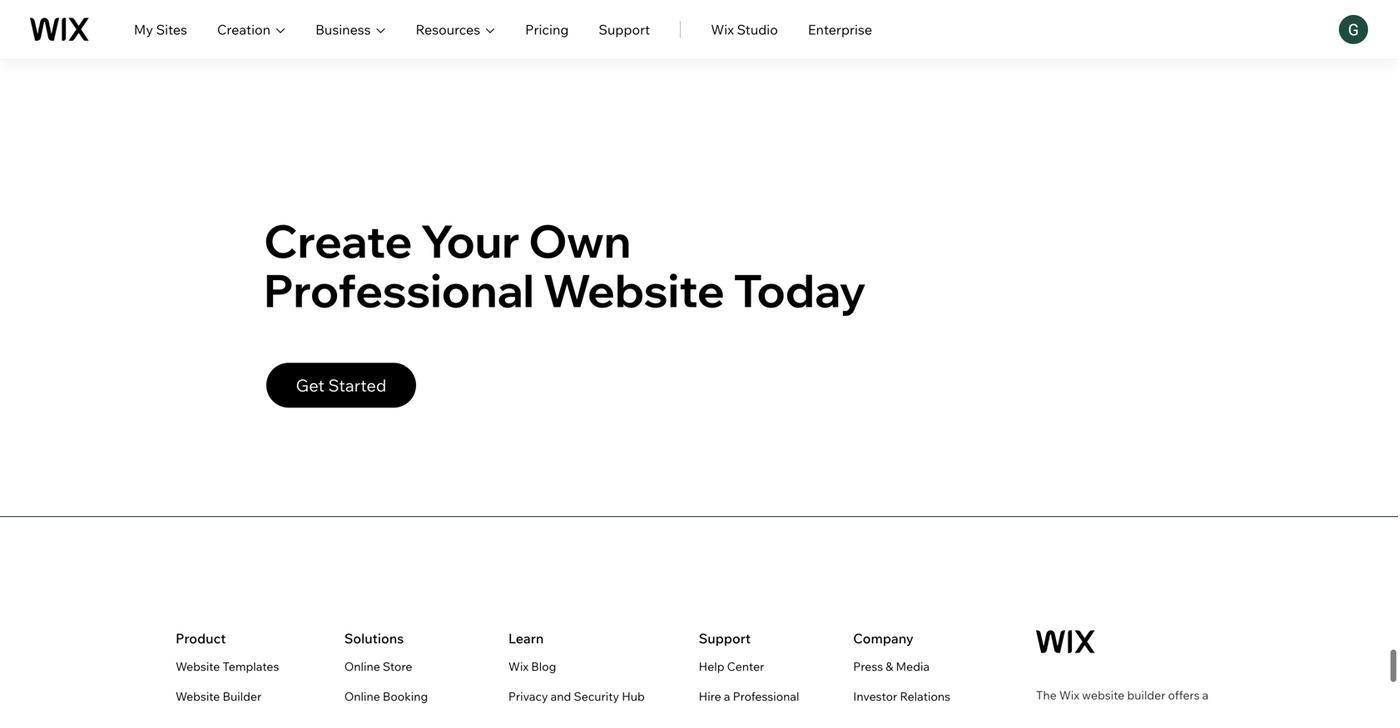 Task type: locate. For each thing, give the bounding box(es) containing it.
pricing
[[525, 21, 569, 38]]

press
[[853, 660, 883, 674]]

help
[[699, 660, 724, 674]]

booking
[[383, 690, 428, 704]]

builder
[[1127, 689, 1165, 703]]

privacy and security hub
[[508, 690, 645, 704]]

online for online store
[[344, 660, 380, 674]]

& right "press"
[[886, 660, 893, 674]]

2 horizontal spatial wix
[[1059, 689, 1079, 703]]

1 vertical spatial wix
[[508, 660, 529, 674]]

create
[[264, 213, 412, 269]]

create your own professional website today
[[264, 213, 866, 319]]

2 online from the top
[[344, 690, 380, 704]]

learn
[[508, 631, 544, 647]]

support up help center
[[699, 631, 751, 647]]

creation
[[217, 21, 271, 38]]

a inside the wix website builder offers a
[[1202, 689, 1209, 703]]

see updates & releases link
[[266, 12, 477, 35]]

support link
[[599, 20, 650, 40]]

0 vertical spatial website
[[543, 262, 725, 319]]

wix left studio
[[711, 21, 734, 38]]

relations
[[900, 690, 950, 704]]

your
[[421, 213, 520, 269]]

templates
[[223, 660, 279, 674]]

wix
[[711, 21, 734, 38], [508, 660, 529, 674], [1059, 689, 1079, 703]]

0 horizontal spatial &
[[372, 13, 383, 34]]

business button
[[315, 20, 386, 40]]

0 vertical spatial online
[[344, 660, 380, 674]]

1 vertical spatial website
[[176, 660, 220, 674]]

2 vertical spatial wix
[[1059, 689, 1079, 703]]

wix left blog
[[508, 660, 529, 674]]

online inside online booking link
[[344, 690, 380, 704]]

creation button
[[217, 20, 286, 40]]

0 vertical spatial wix
[[711, 21, 734, 38]]

enterprise
[[808, 21, 872, 38]]

studio
[[737, 21, 778, 38]]

0 vertical spatial professional
[[264, 262, 534, 319]]

hire a professional
[[699, 690, 799, 704]]

1 vertical spatial support
[[699, 631, 751, 647]]

offers
[[1168, 689, 1200, 703]]

online down online store link on the left
[[344, 690, 380, 704]]

a right offers
[[1202, 689, 1209, 703]]

pricing link
[[525, 20, 569, 40]]

support
[[599, 21, 650, 38], [699, 631, 751, 647]]

1 horizontal spatial a
[[1202, 689, 1209, 703]]

a right hire
[[724, 690, 730, 704]]

1 horizontal spatial professional
[[733, 690, 799, 704]]

online store
[[344, 660, 412, 674]]

1 vertical spatial &
[[886, 660, 893, 674]]

& right business
[[372, 13, 383, 34]]

online down solutions
[[344, 660, 380, 674]]

center
[[727, 660, 764, 674]]

0 vertical spatial support
[[599, 21, 650, 38]]

0 vertical spatial &
[[372, 13, 383, 34]]

0 horizontal spatial wix
[[508, 660, 529, 674]]

hub
[[622, 690, 645, 704]]

wix studio link
[[711, 20, 778, 40]]

1 vertical spatial online
[[344, 690, 380, 704]]

online store link
[[344, 657, 412, 677]]

investor
[[853, 690, 897, 704]]

1 horizontal spatial wix
[[711, 21, 734, 38]]

online inside online store link
[[344, 660, 380, 674]]

professional
[[264, 262, 534, 319], [733, 690, 799, 704]]

get started link
[[266, 363, 416, 408]]

online
[[344, 660, 380, 674], [344, 690, 380, 704]]

website
[[543, 262, 725, 319], [176, 660, 220, 674], [176, 690, 220, 704]]

1 vertical spatial professional
[[733, 690, 799, 704]]

product
[[176, 631, 226, 647]]

&
[[372, 13, 383, 34], [886, 660, 893, 674]]

security
[[574, 690, 619, 704]]

media
[[896, 660, 930, 674]]

0 horizontal spatial a
[[724, 690, 730, 704]]

own
[[529, 213, 631, 269]]

website templates link
[[176, 657, 279, 677]]

a
[[1202, 689, 1209, 703], [724, 690, 730, 704]]

0 horizontal spatial professional
[[264, 262, 534, 319]]

support right pricing 'link'
[[599, 21, 650, 38]]

my
[[134, 21, 153, 38]]

investor relations
[[853, 690, 950, 704]]

1 online from the top
[[344, 660, 380, 674]]

get
[[296, 375, 324, 396]]

2 vertical spatial website
[[176, 690, 220, 704]]

wix right the
[[1059, 689, 1079, 703]]

the wix website builder offers a
[[1036, 689, 1209, 705]]

see updates & releases
[[266, 13, 457, 34]]



Task type: describe. For each thing, give the bounding box(es) containing it.
wix for wix blog
[[508, 660, 529, 674]]

wix studio
[[711, 21, 778, 38]]

website for website builder
[[176, 690, 220, 704]]

started
[[328, 375, 387, 396]]

wix blog
[[508, 660, 556, 674]]

press & media link
[[853, 657, 930, 677]]

hire a professional link
[[699, 687, 799, 705]]

online booking
[[344, 690, 428, 704]]

1 horizontal spatial support
[[699, 631, 751, 647]]

see
[[266, 13, 297, 34]]

professional inside the create your own professional website today
[[264, 262, 534, 319]]

investor relations link
[[853, 687, 950, 705]]

website builder link
[[176, 687, 262, 705]]

and
[[551, 690, 571, 704]]

today
[[733, 262, 866, 319]]

online for online booking
[[344, 690, 380, 704]]

business
[[315, 21, 371, 38]]

help center link
[[699, 657, 764, 677]]

store
[[383, 660, 412, 674]]

builder
[[223, 690, 262, 704]]

my sites
[[134, 21, 187, 38]]

wix inside the wix website builder offers a
[[1059, 689, 1079, 703]]

wix logo, homepage image
[[1036, 631, 1095, 654]]

website inside the create your own professional website today
[[543, 262, 725, 319]]

blog
[[531, 660, 556, 674]]

online booking link
[[344, 687, 428, 705]]

enterprise link
[[808, 20, 872, 40]]

releases
[[386, 13, 457, 34]]

help center
[[699, 660, 764, 674]]

hire
[[699, 690, 721, 704]]

0 horizontal spatial support
[[599, 21, 650, 38]]

website builder
[[176, 690, 262, 704]]

privacy
[[508, 690, 548, 704]]

& inside "link"
[[372, 13, 383, 34]]

1 horizontal spatial &
[[886, 660, 893, 674]]

my sites link
[[134, 20, 187, 40]]

press & media
[[853, 660, 930, 674]]

the
[[1036, 689, 1057, 703]]

updates
[[301, 13, 368, 34]]

resources button
[[416, 20, 495, 40]]

website
[[1082, 689, 1125, 703]]

privacy and security hub link
[[508, 687, 645, 705]]

company
[[853, 631, 914, 647]]

profile image image
[[1339, 15, 1368, 44]]

wix blog link
[[508, 657, 556, 677]]

sites
[[156, 21, 187, 38]]

get started
[[296, 375, 387, 396]]

resources
[[416, 21, 480, 38]]

wix for wix studio
[[711, 21, 734, 38]]

website for website templates
[[176, 660, 220, 674]]

solutions
[[344, 631, 404, 647]]

website templates
[[176, 660, 279, 674]]

professional inside the hire a professional link
[[733, 690, 799, 704]]



Task type: vqa. For each thing, say whether or not it's contained in the screenshot.


